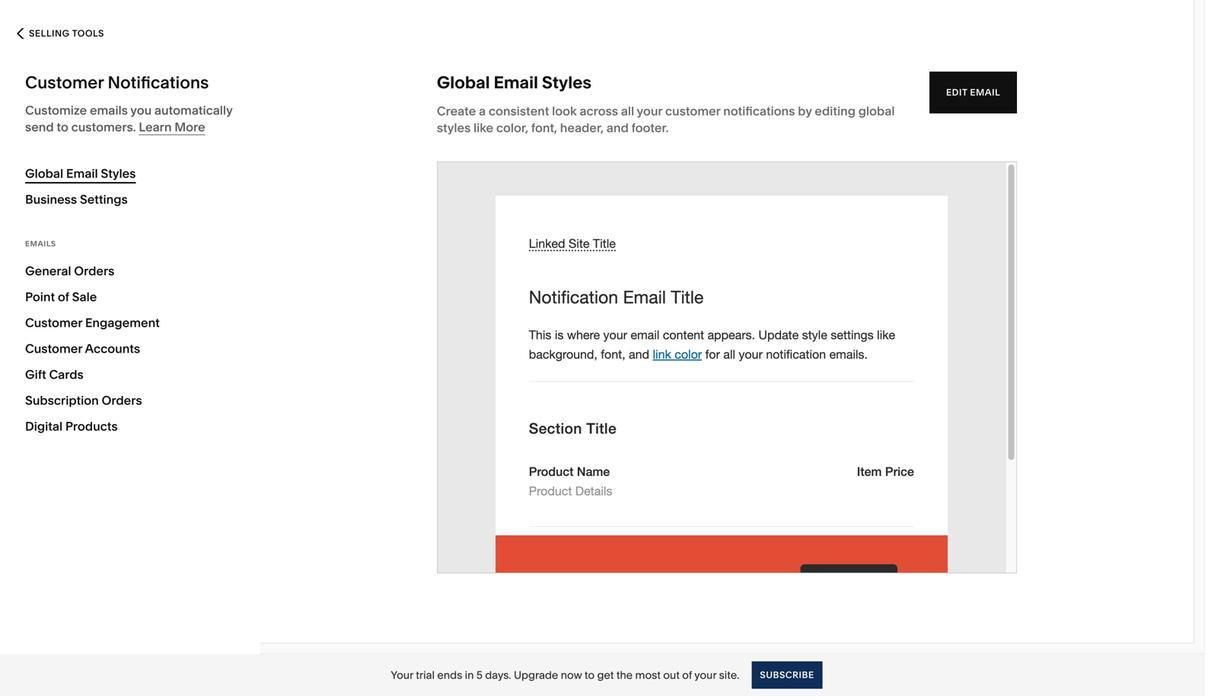 Task type: describe. For each thing, give the bounding box(es) containing it.
selling tools
[[29, 28, 104, 39]]

1 vertical spatial of
[[682, 669, 692, 682]]

days.
[[485, 669, 511, 682]]

gift cards link
[[25, 362, 235, 388]]

customer for customer accounts
[[25, 341, 82, 356]]

digital products link
[[25, 414, 235, 439]]

customer engagement
[[25, 315, 160, 330]]

upgrade
[[514, 669, 558, 682]]

like
[[474, 120, 494, 135]]

emails
[[25, 239, 56, 248]]

styles
[[437, 120, 471, 135]]

0 horizontal spatial of
[[58, 289, 69, 304]]

2 horizontal spatial email
[[970, 87, 1001, 98]]

across
[[580, 104, 618, 118]]

global email styles edit email create a consistent look across all your customer notifications by editing global styles like color, font, header, and footer.
[[437, 72, 1001, 135]]

customer engagement link
[[25, 310, 235, 336]]

customer
[[666, 104, 721, 118]]

edit
[[946, 87, 968, 98]]

settings
[[80, 192, 128, 207]]

customer accounts
[[25, 341, 140, 356]]

most
[[635, 669, 661, 682]]

business settings
[[25, 192, 128, 207]]

customer for customer engagement
[[25, 315, 82, 330]]

cards
[[49, 367, 84, 382]]

consistent
[[489, 104, 549, 118]]

subscribe button
[[752, 661, 823, 689]]

digital products
[[25, 419, 118, 434]]

the
[[617, 669, 633, 682]]

now
[[561, 669, 582, 682]]

site.
[[719, 669, 740, 682]]

notifications
[[724, 104, 795, 118]]

trial
[[416, 669, 435, 682]]

subscription orders
[[25, 393, 142, 408]]

get
[[597, 669, 614, 682]]

notifications
[[108, 72, 209, 93]]

out
[[663, 669, 680, 682]]

orders for subscription orders
[[102, 393, 142, 408]]

footer.
[[632, 120, 669, 135]]

engagement
[[85, 315, 160, 330]]

your
[[391, 669, 413, 682]]

1 vertical spatial to
[[585, 669, 595, 682]]

gift cards
[[25, 367, 84, 382]]

global email styles
[[25, 166, 136, 181]]

point of sale link
[[25, 284, 235, 310]]

ends
[[437, 669, 462, 682]]

learn more
[[139, 120, 205, 134]]

selling tools button
[[0, 17, 121, 50]]

general orders
[[25, 263, 115, 278]]

business settings link
[[25, 187, 235, 212]]

all
[[621, 104, 634, 118]]

orders for general orders
[[74, 263, 115, 278]]

send
[[25, 120, 54, 134]]

customize
[[25, 103, 87, 118]]

a
[[479, 104, 486, 118]]



Task type: locate. For each thing, give the bounding box(es) containing it.
customer down point of sale
[[25, 315, 82, 330]]

of right out
[[682, 669, 692, 682]]

business
[[25, 192, 77, 207]]

styles up look
[[542, 72, 592, 93]]

of
[[58, 289, 69, 304], [682, 669, 692, 682]]

orders
[[74, 263, 115, 278], [102, 393, 142, 408]]

email up consistent
[[494, 72, 538, 93]]

0 vertical spatial of
[[58, 289, 69, 304]]

general orders link
[[25, 258, 235, 284]]

look
[[552, 104, 577, 118]]

learn more link
[[139, 120, 205, 135]]

email up business settings on the left top of page
[[66, 166, 98, 181]]

orders up sale
[[74, 263, 115, 278]]

your trial ends in 5 days. upgrade now to get the most out of your site.
[[391, 669, 740, 682]]

5
[[477, 669, 483, 682]]

styles inside global email styles link
[[101, 166, 136, 181]]

0 vertical spatial to
[[57, 120, 68, 134]]

your inside global email styles edit email create a consistent look across all your customer notifications by editing global styles like color, font, header, and footer.
[[637, 104, 663, 118]]

0 vertical spatial your
[[637, 104, 663, 118]]

1 vertical spatial styles
[[101, 166, 136, 181]]

editing
[[815, 104, 856, 118]]

automatically
[[155, 103, 233, 118]]

learn
[[139, 120, 172, 134]]

global
[[437, 72, 490, 93], [25, 166, 63, 181]]

0 horizontal spatial to
[[57, 120, 68, 134]]

styles for global email styles edit email create a consistent look across all your customer notifications by editing global styles like color, font, header, and footer.
[[542, 72, 592, 93]]

0 horizontal spatial email
[[66, 166, 98, 181]]

customer up customize
[[25, 72, 104, 93]]

to inside customize emails you automatically send to customers.
[[57, 120, 68, 134]]

customize emails you automatically send to customers.
[[25, 103, 233, 134]]

styles for global email styles
[[101, 166, 136, 181]]

more
[[175, 120, 205, 134]]

3 customer from the top
[[25, 341, 82, 356]]

general
[[25, 263, 71, 278]]

email right edit
[[970, 87, 1001, 98]]

products
[[65, 419, 118, 434]]

global up create
[[437, 72, 490, 93]]

sale
[[72, 289, 97, 304]]

1 horizontal spatial email
[[494, 72, 538, 93]]

orders inside subscription orders link
[[102, 393, 142, 408]]

1 vertical spatial your
[[695, 669, 717, 682]]

0 horizontal spatial your
[[637, 104, 663, 118]]

1 horizontal spatial your
[[695, 669, 717, 682]]

styles up business settings link at the top
[[101, 166, 136, 181]]

your
[[637, 104, 663, 118], [695, 669, 717, 682]]

edit email button
[[930, 72, 1018, 113]]

1 vertical spatial customer
[[25, 315, 82, 330]]

customers.
[[71, 120, 136, 134]]

to down customize
[[57, 120, 68, 134]]

subscription orders link
[[25, 388, 235, 414]]

global up business
[[25, 166, 63, 181]]

global email styles link
[[25, 161, 235, 187]]

0 vertical spatial customer
[[25, 72, 104, 93]]

global for global email styles
[[25, 166, 63, 181]]

in
[[465, 669, 474, 682]]

point of sale
[[25, 289, 97, 304]]

your up footer.
[[637, 104, 663, 118]]

color,
[[496, 120, 529, 135]]

global inside global email styles edit email create a consistent look across all your customer notifications by editing global styles like color, font, header, and footer.
[[437, 72, 490, 93]]

customer for customer notifications
[[25, 72, 104, 93]]

email
[[494, 72, 538, 93], [970, 87, 1001, 98], [66, 166, 98, 181]]

gift
[[25, 367, 46, 382]]

customer accounts link
[[25, 336, 235, 362]]

global
[[859, 104, 895, 118]]

0 horizontal spatial styles
[[101, 166, 136, 181]]

digital
[[25, 419, 63, 434]]

customer notifications
[[25, 72, 209, 93]]

1 horizontal spatial styles
[[542, 72, 592, 93]]

selling
[[29, 28, 70, 39]]

1 horizontal spatial of
[[682, 669, 692, 682]]

customer up gift cards
[[25, 341, 82, 356]]

email for global email styles edit email create a consistent look across all your customer notifications by editing global styles like color, font, header, and footer.
[[494, 72, 538, 93]]

customer
[[25, 72, 104, 93], [25, 315, 82, 330], [25, 341, 82, 356]]

to left get
[[585, 669, 595, 682]]

you
[[130, 103, 152, 118]]

your left "site."
[[695, 669, 717, 682]]

create
[[437, 104, 476, 118]]

global for global email styles edit email create a consistent look across all your customer notifications by editing global styles like color, font, header, and footer.
[[437, 72, 490, 93]]

0 horizontal spatial global
[[25, 166, 63, 181]]

orders down gift cards link at the left
[[102, 393, 142, 408]]

font,
[[531, 120, 557, 135]]

styles inside global email styles edit email create a consistent look across all your customer notifications by editing global styles like color, font, header, and footer.
[[542, 72, 592, 93]]

1 horizontal spatial global
[[437, 72, 490, 93]]

emails
[[90, 103, 128, 118]]

1 vertical spatial orders
[[102, 393, 142, 408]]

0 vertical spatial orders
[[74, 263, 115, 278]]

2 vertical spatial customer
[[25, 341, 82, 356]]

tools
[[72, 28, 104, 39]]

subscription
[[25, 393, 99, 408]]

1 customer from the top
[[25, 72, 104, 93]]

styles
[[542, 72, 592, 93], [101, 166, 136, 181]]

1 vertical spatial global
[[25, 166, 63, 181]]

email for global email styles
[[66, 166, 98, 181]]

0 vertical spatial global
[[437, 72, 490, 93]]

point
[[25, 289, 55, 304]]

by
[[798, 104, 812, 118]]

orders inside general orders link
[[74, 263, 115, 278]]

to
[[57, 120, 68, 134], [585, 669, 595, 682]]

2 customer from the top
[[25, 315, 82, 330]]

1 horizontal spatial to
[[585, 669, 595, 682]]

of left sale
[[58, 289, 69, 304]]

accounts
[[85, 341, 140, 356]]

and
[[607, 120, 629, 135]]

0 vertical spatial styles
[[542, 72, 592, 93]]

subscribe
[[760, 669, 815, 680]]

header,
[[560, 120, 604, 135]]



Task type: vqa. For each thing, say whether or not it's contained in the screenshot.
"1"
no



